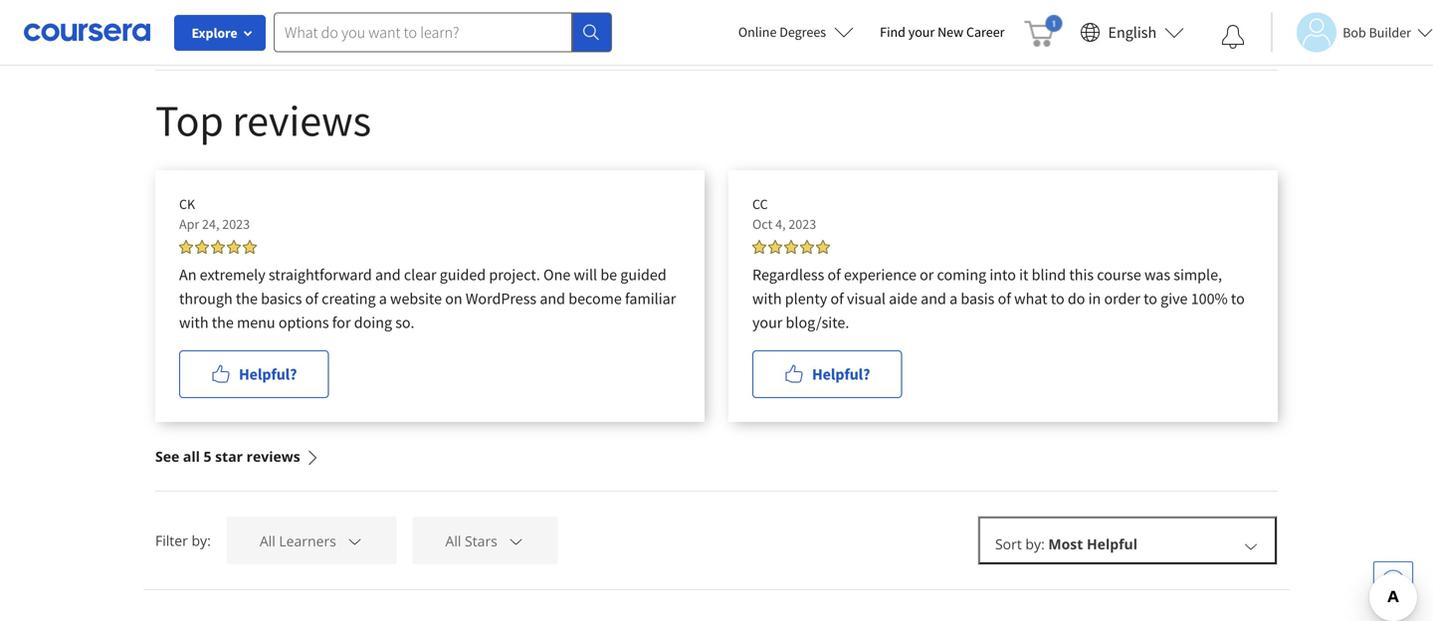 Task type: vqa. For each thing, say whether or not it's contained in the screenshot.
to within the WordPress is an easy and free platform that provides all the tools you need to create an organized and visually appealing product while offering potential adde ... View All
yes



Task type: describe. For each thing, give the bounding box(es) containing it.
coming
[[937, 265, 987, 285]]

order
[[1104, 289, 1141, 309]]

8 filled star image from the left
[[816, 240, 830, 254]]

1 filled star image from the left
[[769, 240, 782, 254]]

builder
[[1369, 23, 1412, 41]]

organized
[[728, 23, 793, 42]]

explore
[[192, 24, 237, 42]]

website
[[390, 289, 442, 309]]

create
[[664, 23, 705, 42]]

simple,
[[1174, 265, 1222, 285]]

what
[[1015, 289, 1048, 309]]

helpful? button for basics
[[179, 350, 329, 398]]

by: for sort
[[1026, 535, 1045, 553]]

give
[[1161, 289, 1188, 309]]

adde
[[1152, 23, 1185, 42]]

a inside an extremely straightforward and clear guided project. one will be guided through the basics of creating a website on wordpress and become familiar with the menu options for doing so.
[[379, 289, 387, 309]]

on
[[445, 289, 463, 309]]

english button
[[1073, 0, 1193, 65]]

find
[[880, 23, 906, 41]]

of down into
[[998, 289, 1011, 309]]

become
[[569, 289, 622, 309]]

help center image
[[1382, 569, 1406, 593]]

2 an from the left
[[708, 23, 724, 42]]

find your new career
[[880, 23, 1005, 41]]

experience
[[844, 265, 917, 285]]

see all 5 star reviews
[[155, 447, 300, 466]]

cc
[[753, 195, 768, 213]]

career
[[967, 23, 1005, 41]]

helpful
[[1087, 535, 1138, 553]]

options
[[279, 313, 329, 332]]

4,
[[776, 215, 786, 233]]

2 filled star image from the left
[[784, 240, 798, 254]]

free
[[325, 23, 351, 42]]

your inside regardless of experience or coming into it blind this course was simple, with plenty of visual aide and a basis of what to do in order to give 100% to your blog/site.
[[753, 313, 783, 332]]

shopping cart: 1 item image
[[1025, 15, 1063, 47]]

potential
[[1091, 23, 1149, 42]]

be
[[601, 265, 617, 285]]

one
[[544, 265, 571, 285]]

sort by: most helpful
[[995, 535, 1138, 553]]

1 horizontal spatial your
[[909, 23, 935, 41]]

straightforward
[[269, 265, 372, 285]]

see
[[155, 447, 179, 466]]

wordpress inside wordpress is an easy and free platform that provides all the tools you need to create an organized and visually appealing product while offering potential adde ... view all
[[155, 23, 226, 42]]

2023 for of
[[789, 215, 816, 233]]

online degrees button
[[723, 10, 870, 54]]

learners
[[279, 531, 336, 550]]

a inside regardless of experience or coming into it blind this course was simple, with plenty of visual aide and a basis of what to do in order to give 100% to your blog/site.
[[950, 289, 958, 309]]

course
[[1097, 265, 1142, 285]]

all stars
[[445, 531, 498, 550]]

most
[[1049, 535, 1083, 553]]

apr
[[179, 215, 199, 233]]

was
[[1145, 265, 1171, 285]]

top reviews
[[155, 93, 371, 148]]

blind
[[1032, 265, 1066, 285]]

chevron down image for learners
[[346, 532, 364, 550]]

all inside wordpress is an easy and free platform that provides all the tools you need to create an organized and visually appealing product while offering potential adde ... view all
[[504, 23, 519, 42]]

while
[[998, 23, 1032, 42]]

bob builder button
[[1271, 12, 1434, 52]]

4 filled star image from the left
[[227, 240, 241, 254]]

this
[[1069, 265, 1094, 285]]

degrees
[[780, 23, 826, 41]]

appealing
[[876, 23, 939, 42]]

2023 for extremely
[[222, 215, 250, 233]]

all learners
[[260, 531, 336, 550]]

wordpress inside an extremely straightforward and clear guided project. one will be guided through the basics of creating a website on wordpress and become familiar with the menu options for doing so.
[[466, 289, 537, 309]]

3 filled star image from the left
[[211, 240, 225, 254]]

that
[[415, 23, 441, 42]]

or
[[920, 265, 934, 285]]

1 filled star image from the left
[[179, 240, 193, 254]]

1 guided from the left
[[440, 265, 486, 285]]

wordpress is an easy and free platform that provides all the tools you need to create an organized and visually appealing product while offering potential adde ... view all
[[155, 21, 1275, 42]]

provides
[[444, 23, 500, 42]]

blog/site.
[[786, 313, 849, 332]]

to left do
[[1051, 289, 1065, 309]]

basis
[[961, 289, 995, 309]]

through
[[179, 289, 233, 309]]

sort
[[995, 535, 1022, 553]]

7 filled star image from the left
[[800, 240, 814, 254]]

aide
[[889, 289, 918, 309]]

2 horizontal spatial all
[[1246, 21, 1275, 42]]

find your new career link
[[870, 20, 1015, 45]]

familiar
[[625, 289, 676, 309]]

helpful? for plenty
[[812, 364, 871, 384]]

plenty
[[785, 289, 828, 309]]

view
[[1202, 21, 1242, 42]]

online
[[738, 23, 777, 41]]

ck apr 24, 2023
[[179, 195, 250, 233]]

and inside regardless of experience or coming into it blind this course was simple, with plenty of visual aide and a basis of what to do in order to give 100% to your blog/site.
[[921, 289, 947, 309]]

is
[[230, 23, 240, 42]]

creating
[[322, 289, 376, 309]]

to right 100%
[[1231, 289, 1245, 309]]

of inside an extremely straightforward and clear guided project. one will be guided through the basics of creating a website on wordpress and become familiar with the menu options for doing so.
[[305, 289, 319, 309]]

to left give
[[1144, 289, 1158, 309]]

of right regardless
[[828, 265, 841, 285]]

the inside wordpress is an easy and free platform that provides all the tools you need to create an organized and visually appealing product while offering potential adde ... view all
[[522, 23, 544, 42]]

reviews inside button
[[247, 447, 300, 466]]

by: for filter
[[192, 531, 211, 550]]

into
[[990, 265, 1016, 285]]

all stars button
[[413, 517, 558, 564]]

regardless of experience or coming into it blind this course was simple, with plenty of visual aide and a basis of what to do in order to give 100% to your blog/site.
[[753, 265, 1245, 332]]

new
[[938, 23, 964, 41]]



Task type: locate. For each thing, give the bounding box(es) containing it.
do
[[1068, 289, 1085, 309]]

reviews
[[232, 93, 371, 148], [247, 447, 300, 466]]

all inside "button"
[[260, 531, 276, 550]]

0 horizontal spatial an
[[243, 23, 260, 42]]

1 horizontal spatial the
[[236, 289, 258, 309]]

all learners button
[[227, 517, 397, 564]]

explore button
[[174, 15, 266, 51]]

...
[[1185, 22, 1197, 42]]

0 horizontal spatial the
[[212, 313, 234, 332]]

visually
[[825, 23, 872, 42]]

all left stars
[[445, 531, 461, 550]]

0 horizontal spatial helpful? button
[[179, 350, 329, 398]]

0 horizontal spatial with
[[179, 313, 209, 332]]

of
[[828, 265, 841, 285], [305, 289, 319, 309], [831, 289, 844, 309], [998, 289, 1011, 309]]

and
[[296, 23, 321, 42], [796, 23, 821, 42], [375, 265, 401, 285], [540, 289, 565, 309], [921, 289, 947, 309]]

2 guided from the left
[[620, 265, 667, 285]]

wordpress left is on the top of page
[[155, 23, 226, 42]]

a up 'doing'
[[379, 289, 387, 309]]

all inside button
[[183, 447, 200, 466]]

1 vertical spatial wordpress
[[466, 289, 537, 309]]

1 horizontal spatial wordpress
[[466, 289, 537, 309]]

0 horizontal spatial all
[[183, 447, 200, 466]]

2 horizontal spatial the
[[522, 23, 544, 42]]

basics
[[261, 289, 302, 309]]

1 horizontal spatial a
[[950, 289, 958, 309]]

the
[[522, 23, 544, 42], [236, 289, 258, 309], [212, 313, 234, 332]]

1 horizontal spatial an
[[708, 23, 724, 42]]

and down one
[[540, 289, 565, 309]]

2 chevron down image from the left
[[507, 532, 525, 550]]

with down through
[[179, 313, 209, 332]]

1 horizontal spatial with
[[753, 289, 782, 309]]

bob builder
[[1343, 23, 1412, 41]]

all
[[504, 23, 519, 42], [183, 447, 200, 466]]

1 horizontal spatial all
[[504, 23, 519, 42]]

0 horizontal spatial helpful?
[[239, 364, 297, 384]]

1 vertical spatial with
[[179, 313, 209, 332]]

star
[[215, 447, 243, 466]]

wordpress down project.
[[466, 289, 537, 309]]

1 horizontal spatial 2023
[[789, 215, 816, 233]]

the left 'tools'
[[522, 23, 544, 42]]

and left the visually
[[796, 23, 821, 42]]

filled star image
[[769, 240, 782, 254], [784, 240, 798, 254]]

all for all learners
[[260, 531, 276, 550]]

helpful? button down the menu
[[179, 350, 329, 398]]

2 vertical spatial the
[[212, 313, 234, 332]]

an right is on the top of page
[[243, 23, 260, 42]]

so.
[[395, 313, 415, 332]]

a left basis in the right of the page
[[950, 289, 958, 309]]

2023 inside ck apr 24, 2023
[[222, 215, 250, 233]]

wordpress
[[155, 23, 226, 42], [466, 289, 537, 309]]

24,
[[202, 215, 219, 233]]

chevron down image for stars
[[507, 532, 525, 550]]

0 horizontal spatial a
[[379, 289, 387, 309]]

offering
[[1036, 23, 1087, 42]]

100%
[[1191, 289, 1228, 309]]

stars
[[465, 531, 498, 550]]

doing
[[354, 313, 392, 332]]

to right need
[[647, 23, 660, 42]]

your right 'find'
[[909, 23, 935, 41]]

bob
[[1343, 23, 1367, 41]]

1 horizontal spatial helpful?
[[812, 364, 871, 384]]

filter by:
[[155, 531, 211, 550]]

0 vertical spatial your
[[909, 23, 935, 41]]

chevron down image inside all stars button
[[507, 532, 525, 550]]

all left 5
[[183, 447, 200, 466]]

regardless
[[753, 265, 825, 285]]

None search field
[[274, 12, 612, 52]]

of left visual on the top right of page
[[831, 289, 844, 309]]

menu
[[237, 313, 275, 332]]

all inside button
[[445, 531, 461, 550]]

1 horizontal spatial helpful? button
[[753, 350, 902, 398]]

and down or
[[921, 289, 947, 309]]

1 an from the left
[[243, 23, 260, 42]]

0 vertical spatial the
[[522, 23, 544, 42]]

1 helpful? from the left
[[239, 364, 297, 384]]

0 vertical spatial wordpress
[[155, 23, 226, 42]]

all left the learners
[[260, 531, 276, 550]]

1 horizontal spatial chevron down image
[[507, 532, 525, 550]]

0 horizontal spatial guided
[[440, 265, 486, 285]]

helpful? button down blog/site.
[[753, 350, 902, 398]]

by: right sort on the bottom
[[1026, 535, 1045, 553]]

all right provides
[[504, 23, 519, 42]]

chevron down image right the learners
[[346, 532, 364, 550]]

an extremely straightforward and clear guided project. one will be guided through the basics of creating a website on wordpress and become familiar with the menu options for doing so.
[[179, 265, 676, 332]]

guided up on
[[440, 265, 486, 285]]

1 chevron down image from the left
[[346, 532, 364, 550]]

guided up familiar
[[620, 265, 667, 285]]

1 horizontal spatial by:
[[1026, 535, 1045, 553]]

0 horizontal spatial 2023
[[222, 215, 250, 233]]

0 horizontal spatial wordpress
[[155, 23, 226, 42]]

will
[[574, 265, 597, 285]]

an
[[243, 23, 260, 42], [708, 23, 724, 42]]

2 a from the left
[[950, 289, 958, 309]]

2 helpful? button from the left
[[753, 350, 902, 398]]

all for all stars
[[445, 531, 461, 550]]

need
[[611, 23, 643, 42]]

2 filled star image from the left
[[195, 240, 209, 254]]

see all 5 star reviews button
[[155, 422, 320, 491]]

view all button
[[1201, 18, 1276, 46]]

show notifications image
[[1222, 25, 1246, 49]]

1 vertical spatial your
[[753, 313, 783, 332]]

with inside an extremely straightforward and clear guided project. one will be guided through the basics of creating a website on wordpress and become familiar with the menu options for doing so.
[[179, 313, 209, 332]]

1 vertical spatial the
[[236, 289, 258, 309]]

and left clear
[[375, 265, 401, 285]]

with inside regardless of experience or coming into it blind this course was simple, with plenty of visual aide and a basis of what to do in order to give 100% to your blog/site.
[[753, 289, 782, 309]]

the up the menu
[[236, 289, 258, 309]]

1 horizontal spatial guided
[[620, 265, 667, 285]]

1 vertical spatial reviews
[[247, 447, 300, 466]]

2023 right '24,'
[[222, 215, 250, 233]]

of up options
[[305, 289, 319, 309]]

ck
[[179, 195, 195, 213]]

2023
[[222, 215, 250, 233], [789, 215, 816, 233]]

chevron down image right stars
[[507, 532, 525, 550]]

the down through
[[212, 313, 234, 332]]

chevron down image inside all learners "button"
[[346, 532, 364, 550]]

1 horizontal spatial filled star image
[[784, 240, 798, 254]]

top
[[155, 93, 224, 148]]

1 2023 from the left
[[222, 215, 250, 233]]

helpful? for basics
[[239, 364, 297, 384]]

all right show notifications icon
[[1246, 21, 1275, 42]]

all
[[1246, 21, 1275, 42], [260, 531, 276, 550], [445, 531, 461, 550]]

filled star image
[[179, 240, 193, 254], [195, 240, 209, 254], [211, 240, 225, 254], [227, 240, 241, 254], [243, 240, 257, 254], [753, 240, 767, 254], [800, 240, 814, 254], [816, 240, 830, 254]]

helpful? button
[[179, 350, 329, 398], [753, 350, 902, 398]]

1 helpful? button from the left
[[179, 350, 329, 398]]

you
[[583, 23, 607, 42]]

with down regardless
[[753, 289, 782, 309]]

an right create
[[708, 23, 724, 42]]

2023 right 4,
[[789, 215, 816, 233]]

0 vertical spatial reviews
[[232, 93, 371, 148]]

reviews down easy
[[232, 93, 371, 148]]

0 vertical spatial with
[[753, 289, 782, 309]]

extremely
[[200, 265, 266, 285]]

in
[[1089, 289, 1101, 309]]

your
[[909, 23, 935, 41], [753, 313, 783, 332]]

6 filled star image from the left
[[753, 240, 767, 254]]

0 horizontal spatial filled star image
[[769, 240, 782, 254]]

tools
[[547, 23, 579, 42]]

by:
[[192, 531, 211, 550], [1026, 535, 1045, 553]]

1 horizontal spatial all
[[445, 531, 461, 550]]

by: right the filter
[[192, 531, 211, 550]]

visual
[[847, 289, 886, 309]]

helpful? down blog/site.
[[812, 364, 871, 384]]

with
[[753, 289, 782, 309], [179, 313, 209, 332]]

coursera image
[[24, 16, 150, 48]]

online degrees
[[738, 23, 826, 41]]

What do you want to learn? text field
[[274, 12, 572, 52]]

5
[[204, 447, 212, 466]]

helpful? down the menu
[[239, 364, 297, 384]]

chevron down image
[[1242, 537, 1260, 555]]

0 horizontal spatial by:
[[192, 531, 211, 550]]

reviews right star
[[247, 447, 300, 466]]

clear
[[404, 265, 437, 285]]

chevron down image
[[346, 532, 364, 550], [507, 532, 525, 550]]

platform
[[354, 23, 411, 42]]

it
[[1019, 265, 1029, 285]]

english
[[1108, 22, 1157, 42]]

2023 inside cc oct 4, 2023
[[789, 215, 816, 233]]

2 helpful? from the left
[[812, 364, 871, 384]]

1 vertical spatial all
[[183, 447, 200, 466]]

1 a from the left
[[379, 289, 387, 309]]

helpful? button for plenty
[[753, 350, 902, 398]]

0 vertical spatial all
[[504, 23, 519, 42]]

5 filled star image from the left
[[243, 240, 257, 254]]

easy
[[263, 23, 293, 42]]

your left blog/site.
[[753, 313, 783, 332]]

2 2023 from the left
[[789, 215, 816, 233]]

oct
[[753, 215, 773, 233]]

an
[[179, 265, 197, 285]]

guided
[[440, 265, 486, 285], [620, 265, 667, 285]]

cc oct 4, 2023
[[753, 195, 816, 233]]

filter
[[155, 531, 188, 550]]

product
[[943, 23, 994, 42]]

0 horizontal spatial chevron down image
[[346, 532, 364, 550]]

0 horizontal spatial your
[[753, 313, 783, 332]]

and left free
[[296, 23, 321, 42]]

to inside wordpress is an easy and free platform that provides all the tools you need to create an organized and visually appealing product while offering potential adde ... view all
[[647, 23, 660, 42]]

0 horizontal spatial all
[[260, 531, 276, 550]]

helpful?
[[239, 364, 297, 384], [812, 364, 871, 384]]



